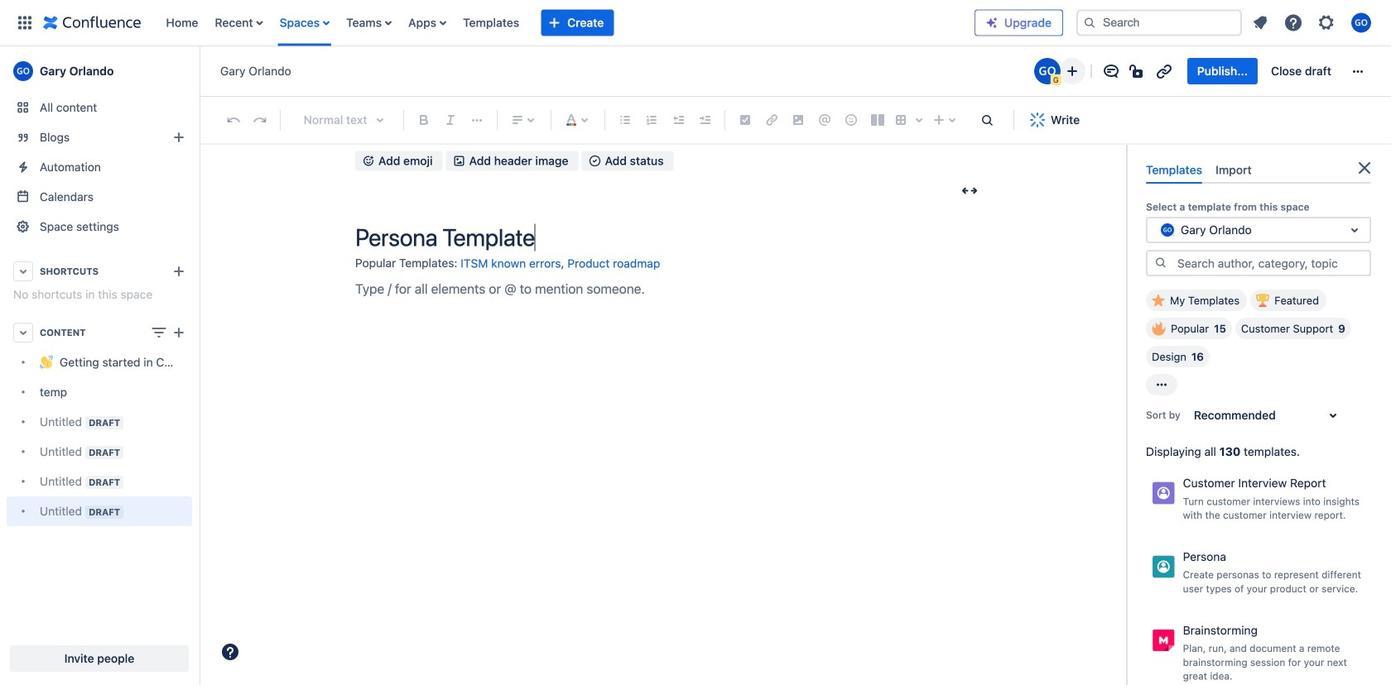 Task type: describe. For each thing, give the bounding box(es) containing it.
add shortcut image
[[169, 262, 189, 282]]

add emoji image
[[362, 154, 375, 168]]

Search field
[[1077, 10, 1242, 36]]

close templates and import image
[[1355, 158, 1375, 178]]

text formatting group
[[411, 107, 490, 133]]

no restrictions image
[[1128, 61, 1148, 81]]

space element
[[0, 46, 199, 686]]

help icon image
[[1284, 13, 1304, 33]]

search icon image
[[1155, 257, 1168, 270]]

image icon image
[[453, 154, 466, 168]]

list formating group
[[612, 107, 718, 133]]

settings icon image
[[1317, 13, 1337, 33]]

your profile and preferences image
[[1352, 13, 1372, 33]]

list for 'appswitcher icon'
[[158, 0, 975, 46]]

collapse sidebar image
[[181, 55, 217, 88]]

change view image
[[149, 323, 169, 343]]



Task type: vqa. For each thing, say whether or not it's contained in the screenshot.
row in ROW GROUP
no



Task type: locate. For each thing, give the bounding box(es) containing it.
0 horizontal spatial list
[[158, 0, 975, 46]]

Search author, category, topic field
[[1173, 252, 1370, 275]]

more image
[[1348, 61, 1368, 81]]

list for the premium image
[[1246, 8, 1382, 38]]

tree inside space element
[[7, 348, 192, 527]]

invite to edit image
[[1062, 61, 1082, 81]]

comment icon image
[[1101, 61, 1121, 81]]

None text field
[[1158, 222, 1161, 239]]

copy link image
[[1154, 61, 1174, 81]]

tree
[[7, 348, 192, 527]]

confluence image
[[43, 13, 141, 33], [43, 13, 141, 33]]

open image
[[1345, 220, 1365, 240]]

banner
[[0, 0, 1391, 46]]

find and replace image
[[977, 110, 997, 130]]

more categories image
[[1152, 375, 1172, 395]]

tab list
[[1140, 157, 1378, 184]]

None search field
[[1077, 10, 1242, 36]]

notification icon image
[[1251, 13, 1271, 33]]

premium image
[[986, 16, 999, 29]]

global element
[[10, 0, 975, 46]]

Main content area, start typing to enter text. text field
[[355, 278, 985, 300]]

make page full-width image
[[960, 181, 980, 201]]

create image
[[169, 323, 189, 343]]

Give this page a title text field
[[355, 224, 985, 251]]

group
[[1188, 58, 1342, 84]]

list
[[158, 0, 975, 46], [1246, 8, 1382, 38]]

1 horizontal spatial list
[[1246, 8, 1382, 38]]

appswitcher icon image
[[15, 13, 35, 33]]

search image
[[1083, 16, 1097, 29]]

create a blog image
[[169, 128, 189, 147]]



